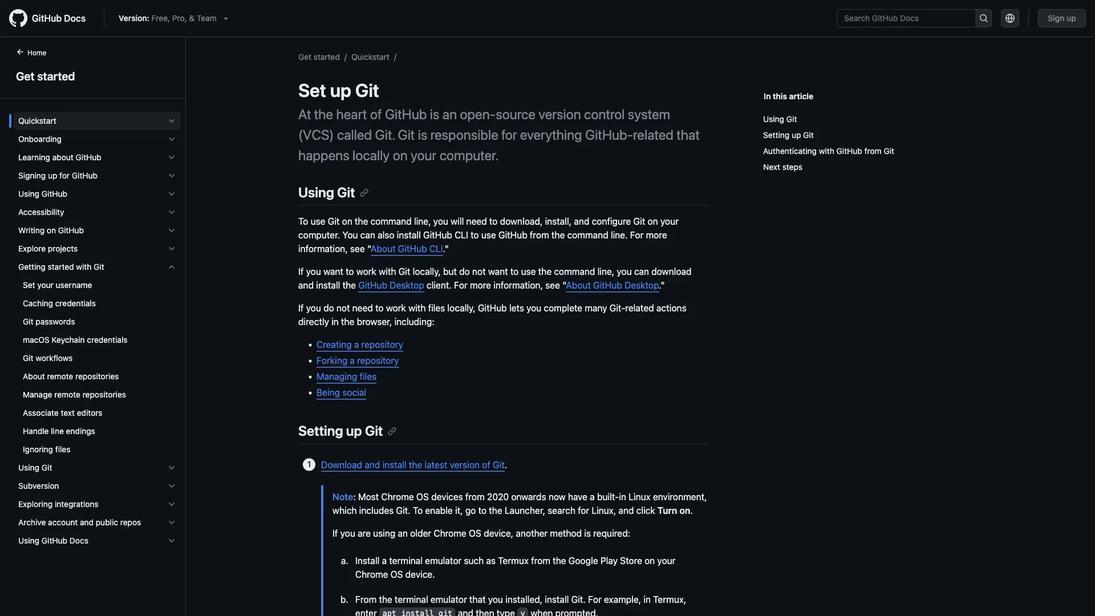 Task type: locate. For each thing, give the bounding box(es) containing it.
on up 'explore projects' at the top left of page
[[47, 226, 56, 235]]

at
[[298, 106, 311, 122]]

3 sc 9kayk9 0 image from the top
[[167, 153, 176, 162]]

0 vertical spatial set
[[298, 79, 326, 101]]

signing up for github
[[18, 171, 98, 180]]

0 vertical spatial of
[[370, 106, 382, 122]]

note
[[333, 491, 353, 502]]

public
[[96, 518, 118, 527]]

emulator down device.
[[431, 594, 467, 605]]

4 sc 9kayk9 0 image from the top
[[167, 263, 176, 272]]

sc 9kayk9 0 image inside "getting started with git" dropdown button
[[167, 263, 176, 272]]

see up complete
[[546, 280, 560, 291]]

using inside using github docs dropdown button
[[18, 536, 39, 546]]

2 / from the left
[[394, 52, 397, 61]]

1 vertical spatial os
[[469, 528, 482, 539]]

quickstart up "onboarding"
[[18, 116, 56, 126]]

1 vertical spatial can
[[635, 266, 649, 277]]

using git link down in this article element
[[764, 111, 979, 127]]

a up managing files "link"
[[350, 355, 355, 366]]

2 desktop from the left
[[625, 280, 659, 291]]

using down "this"
[[764, 114, 785, 124]]

0 horizontal spatial locally,
[[413, 266, 441, 277]]

for inside the at the heart of github is an open-source version control system (vcs) called git. git is responsible for everything github-related that happens locally on your computer.
[[502, 127, 517, 143]]

is right method
[[585, 528, 591, 539]]

0 vertical spatial using git
[[764, 114, 797, 124]]

remote for manage
[[54, 390, 80, 399]]

7 sc 9kayk9 0 image from the top
[[167, 500, 176, 509]]

not inside if you do not need to work with files locally, github lets you complete many git-related actions directly in the browser, including:
[[337, 303, 350, 314]]

github
[[32, 13, 62, 24], [385, 106, 427, 122], [837, 146, 863, 156], [76, 153, 101, 162], [72, 171, 98, 180], [42, 189, 67, 199], [58, 226, 84, 235], [423, 230, 452, 241], [499, 230, 528, 241], [398, 244, 427, 254], [358, 280, 388, 291], [594, 280, 623, 291], [478, 303, 507, 314], [42, 536, 67, 546]]

0 vertical spatial terminal
[[389, 555, 423, 566]]

0 vertical spatial repository
[[362, 339, 403, 350]]

about inside 'about remote repositories' link
[[23, 372, 45, 381]]

started
[[314, 52, 340, 61], [37, 69, 75, 82], [48, 262, 74, 272]]

emulator for that
[[431, 594, 467, 605]]

if
[[298, 266, 304, 277], [298, 303, 304, 314], [333, 528, 338, 539]]

store
[[620, 555, 643, 566]]

1 horizontal spatial more
[[646, 230, 668, 241]]

8 sc 9kayk9 0 image from the top
[[167, 518, 176, 527]]

1 vertical spatial for
[[454, 280, 468, 291]]

on inside the at the heart of github is an open-source version control system (vcs) called git. git is responsible for everything github-related that happens locally on your computer.
[[393, 147, 408, 163]]

do inside if you want to work with git locally, but do not want to use the command line, you can download and install the
[[459, 266, 470, 277]]

0 horizontal spatial files
[[55, 445, 70, 454]]

of up 2020
[[482, 459, 491, 470]]

an left older
[[398, 528, 408, 539]]

install left latest
[[383, 459, 407, 470]]

files inside creating a repository forking a repository managing files being social
[[360, 371, 377, 382]]

using down archive
[[18, 536, 39, 546]]

setting up git up authenticating
[[764, 130, 814, 140]]

started down 'projects'
[[48, 262, 74, 272]]

up inside sign up link
[[1067, 13, 1077, 23]]

get for get started / quickstart /
[[298, 52, 312, 61]]

and inside the to use git on the command line, you will need to download, install, and configure git on your computer. you can also install github cli to use github from the command line. for more information, see "
[[574, 216, 590, 227]]

1 want from the left
[[324, 266, 344, 277]]

0 vertical spatial is
[[430, 106, 440, 122]]

use
[[311, 216, 326, 227], [482, 230, 496, 241], [521, 266, 536, 277]]

0 vertical spatial line,
[[414, 216, 431, 227]]

0 horizontal spatial work
[[357, 266, 377, 277]]

1 vertical spatial for
[[59, 171, 70, 180]]

exploring integrations
[[18, 500, 99, 509]]

to up browser,
[[376, 303, 384, 314]]

to right the go
[[479, 505, 487, 516]]

0 horizontal spatial get
[[16, 69, 35, 82]]

explore projects
[[18, 244, 78, 253]]

an up responsible
[[443, 106, 457, 122]]

set inside get started element
[[23, 280, 35, 290]]

2 sc 9kayk9 0 image from the top
[[167, 135, 176, 144]]

started for get started
[[37, 69, 75, 82]]

repositories for manage remote repositories
[[83, 390, 126, 399]]

getting started with git element
[[9, 258, 185, 459], [9, 276, 185, 459]]

emulator inside install a terminal emulator such as termux from the google play store on your chrome os device.
[[425, 555, 462, 566]]

1 horizontal spatial setting up git
[[764, 130, 814, 140]]

to up if you want to work with git locally, but do not want to use the command line, you can download and install the
[[471, 230, 479, 241]]

" up github desktop link
[[367, 244, 371, 254]]

os inside : most chrome os devices from 2020 onwards now have a built-in linux environment, which includes git. to enable it, go to the launcher, search for linux, and click
[[417, 491, 429, 502]]

in inside : most chrome os devices from 2020 onwards now have a built-in linux environment, which includes git. to enable it, go to the launcher, search for linux, and click
[[619, 491, 627, 502]]

1 vertical spatial cli
[[430, 244, 443, 254]]

this
[[773, 91, 788, 101]]

0 horizontal spatial in
[[332, 317, 339, 327]]

git inside the at the heart of github is an open-source version control system (vcs) called git. git is responsible for everything github-related that happens locally on your computer.
[[398, 127, 415, 143]]

1 horizontal spatial not
[[473, 266, 486, 277]]

1 horizontal spatial line,
[[598, 266, 615, 277]]

sc 9kayk9 0 image
[[167, 171, 176, 180], [167, 208, 176, 217], [167, 244, 176, 253], [167, 263, 176, 272], [167, 463, 176, 473], [167, 482, 176, 491], [167, 500, 176, 509], [167, 518, 176, 527], [167, 536, 176, 546]]

1 vertical spatial using git link
[[298, 184, 369, 200]]

your up caching
[[37, 280, 54, 290]]

computer. inside the to use git on the command line, you will need to download, install, and configure git on your computer. you can also install github cli to use github from the command line. for more information, see "
[[298, 230, 340, 241]]

github-
[[585, 127, 634, 143]]

line,
[[414, 216, 431, 227], [598, 266, 615, 277]]

2 vertical spatial using git
[[18, 463, 52, 473]]

to inside : most chrome os devices from 2020 onwards now have a built-in linux environment, which includes git. to enable it, go to the launcher, search for linux, and click
[[479, 505, 487, 516]]

github left "lets"
[[478, 303, 507, 314]]

to left the download,
[[490, 216, 498, 227]]

1 getting started with git element from the top
[[9, 258, 185, 459]]

about up complete
[[566, 280, 591, 291]]

managing
[[317, 371, 357, 382]]

0 vertical spatial remote
[[47, 372, 73, 381]]

setting up git link up next steps link
[[764, 127, 979, 143]]

1 sc 9kayk9 0 image from the top
[[167, 116, 176, 126]]

started up set up git on the top
[[314, 52, 340, 61]]

cli up client.
[[430, 244, 443, 254]]

1 horizontal spatial see
[[546, 280, 560, 291]]

emulator inside from the terminal emulator that you installed, install git. for example, in termux, enter
[[431, 594, 467, 605]]

do up directly
[[324, 303, 334, 314]]

steps
[[783, 162, 803, 172]]

2 getting started with git element from the top
[[9, 276, 185, 459]]

with
[[819, 146, 835, 156], [76, 262, 92, 272], [379, 266, 396, 277], [409, 303, 426, 314]]

to inside : most chrome os devices from 2020 onwards now have a built-in linux environment, which includes git. to enable it, go to the launcher, search for linux, and click
[[413, 505, 423, 516]]

quickstart element
[[9, 112, 185, 130]]

2020
[[487, 491, 509, 502]]

a up forking a repository link
[[354, 339, 359, 350]]

and
[[574, 216, 590, 227], [298, 280, 314, 291], [365, 459, 380, 470], [619, 505, 634, 516], [80, 518, 94, 527]]

your inside install a terminal emulator such as termux from the google play store on your chrome os device.
[[658, 555, 676, 566]]

installed,
[[506, 594, 543, 605]]

computer. down responsible
[[440, 147, 499, 163]]

github inside using github docs dropdown button
[[42, 536, 67, 546]]

your inside the at the heart of github is an open-source version control system (vcs) called git. git is responsible for everything github-related that happens locally on your computer.
[[411, 147, 437, 163]]

repository
[[362, 339, 403, 350], [357, 355, 399, 366]]

1 horizontal spatial /
[[394, 52, 397, 61]]

learning about github
[[18, 153, 101, 162]]

need
[[467, 216, 487, 227], [353, 303, 373, 314]]

locally
[[353, 147, 390, 163]]

work inside if you do not need to work with files locally, github lets you complete many git-related actions directly in the browser, including:
[[386, 303, 406, 314]]

sc 9kayk9 0 image
[[167, 116, 176, 126], [167, 135, 176, 144], [167, 153, 176, 162], [167, 189, 176, 199], [167, 226, 176, 235]]

line, up about github desktop link
[[598, 266, 615, 277]]

from inside the to use git on the command line, you will need to download, install, and configure git on your computer. you can also install github cli to use github from the command line. for more information, see "
[[530, 230, 549, 241]]

command up also
[[371, 216, 412, 227]]

up inside signing up for github dropdown button
[[48, 171, 57, 180]]

terminal inside install a terminal emulator such as termux from the google play store on your chrome os device.
[[389, 555, 423, 566]]

forking a repository link
[[317, 355, 399, 366]]

1 vertical spatial do
[[324, 303, 334, 314]]

1 vertical spatial need
[[353, 303, 373, 314]]

directly
[[298, 317, 329, 327]]

sc 9kayk9 0 image for accessibility
[[167, 208, 176, 217]]

github down learning about github dropdown button on the top left
[[72, 171, 98, 180]]

1 vertical spatial get started link
[[14, 67, 172, 84]]

sc 9kayk9 0 image inside archive account and public repos dropdown button
[[167, 518, 176, 527]]

1 vertical spatial quickstart
[[18, 116, 56, 126]]

git. right includes
[[396, 505, 411, 516]]

started for get started / quickstart /
[[314, 52, 340, 61]]

0 vertical spatial chrome
[[381, 491, 414, 502]]

the down install,
[[552, 230, 565, 241]]

from inside install a terminal emulator such as termux from the google play store on your chrome os device.
[[531, 555, 551, 566]]

2 vertical spatial for
[[588, 594, 602, 605]]

subversion button
[[14, 477, 181, 495]]

0 horizontal spatial want
[[324, 266, 344, 277]]

1 vertical spatial see
[[546, 280, 560, 291]]

sc 9kayk9 0 image for signing up for github
[[167, 171, 176, 180]]

remote up text
[[54, 390, 80, 399]]

another
[[516, 528, 548, 539]]

6 sc 9kayk9 0 image from the top
[[167, 482, 176, 491]]

0 vertical spatial related
[[634, 127, 674, 143]]

." down download
[[659, 280, 665, 291]]

version inside the at the heart of github is an open-source version control system (vcs) called git. git is responsible for everything github-related that happens locally on your computer.
[[539, 106, 581, 122]]

getting started with git button
[[14, 258, 181, 276]]

" inside the to use git on the command line, you will need to download, install, and configure git on your computer. you can also install github cli to use github from the command line. for more information, see "
[[367, 244, 371, 254]]

set up git
[[298, 79, 380, 101]]

with inside dropdown button
[[76, 262, 92, 272]]

github desktop link
[[358, 280, 424, 291]]

a
[[354, 339, 359, 350], [350, 355, 355, 366], [590, 491, 595, 502], [382, 555, 387, 566]]

will
[[451, 216, 464, 227]]

0 horizontal spatial .
[[505, 459, 507, 470]]

os left device.
[[391, 569, 403, 580]]

github inside github docs link
[[32, 13, 62, 24]]

docs
[[64, 13, 86, 24], [70, 536, 88, 546]]

on down environment,
[[680, 505, 691, 516]]

want down you
[[324, 266, 344, 277]]

using github button
[[14, 185, 181, 203]]

credentials down git passwords link
[[87, 335, 128, 345]]

docs down archive account and public repos
[[70, 536, 88, 546]]

if for if you want to work with git locally, but do not want to use the command line, you can download and install the
[[298, 266, 304, 277]]

work inside if you want to work with git locally, but do not want to use the command line, you can download and install the
[[357, 266, 377, 277]]

getting started with git element containing getting started with git
[[9, 258, 185, 459]]

the left 'google'
[[553, 555, 566, 566]]

0 vertical spatial not
[[473, 266, 486, 277]]

do right but at the left of the page
[[459, 266, 470, 277]]

0 vertical spatial if
[[298, 266, 304, 277]]

sc 9kayk9 0 image inside the explore projects dropdown button
[[167, 244, 176, 253]]

2 vertical spatial for
[[578, 505, 590, 516]]

1 horizontal spatial information,
[[494, 280, 543, 291]]

can inside the to use git on the command line, you will need to download, install, and configure git on your computer. you can also install github cli to use github from the command line. for more information, see "
[[360, 230, 375, 241]]

0 horizontal spatial to
[[298, 216, 308, 227]]

0 vertical spatial for
[[630, 230, 644, 241]]

1 vertical spatial repositories
[[83, 390, 126, 399]]

endings
[[66, 427, 95, 436]]

0 vertical spatial get
[[298, 52, 312, 61]]

with inside if you do not need to work with files locally, github lets you complete many git-related actions directly in the browser, including:
[[409, 303, 426, 314]]

that inside the at the heart of github is an open-source version control system (vcs) called git. git is responsible for everything github-related that happens locally on your computer.
[[677, 127, 700, 143]]

using git link
[[764, 111, 979, 127], [298, 184, 369, 200]]

1 horizontal spatial desktop
[[625, 280, 659, 291]]

2 vertical spatial if
[[333, 528, 338, 539]]

1 sc 9kayk9 0 image from the top
[[167, 171, 176, 180]]

1 vertical spatial .
[[691, 505, 693, 516]]

0 horizontal spatial for
[[59, 171, 70, 180]]

sc 9kayk9 0 image for exploring integrations
[[167, 500, 176, 509]]

get for get started
[[16, 69, 35, 82]]

0 vertical spatial ."
[[443, 244, 449, 254]]

download
[[321, 459, 362, 470]]

about up manage
[[23, 372, 45, 381]]

0 vertical spatial docs
[[64, 13, 86, 24]]

1 horizontal spatial setting
[[764, 130, 790, 140]]

and inside if you want to work with git locally, but do not want to use the command line, you can download and install the
[[298, 280, 314, 291]]

0 vertical spatial about
[[371, 244, 396, 254]]

learning
[[18, 153, 50, 162]]

2 horizontal spatial os
[[469, 528, 482, 539]]

macos keychain credentials
[[23, 335, 128, 345]]

emulator
[[425, 555, 462, 566], [431, 594, 467, 605]]

terminal down device.
[[395, 594, 428, 605]]

git. up locally at top left
[[375, 127, 395, 143]]

related left actions
[[626, 303, 654, 314]]

2 vertical spatial files
[[55, 445, 70, 454]]

in inside from the terminal emulator that you installed, install git. for example, in termux, enter
[[644, 594, 651, 605]]

using
[[373, 528, 396, 539]]

1 vertical spatial ."
[[659, 280, 665, 291]]

1 horizontal spatial files
[[360, 371, 377, 382]]

0 vertical spatial "
[[367, 244, 371, 254]]

learning about github button
[[14, 148, 181, 167]]

remote
[[47, 372, 73, 381], [54, 390, 80, 399]]

in
[[332, 317, 339, 327], [619, 491, 627, 502], [644, 594, 651, 605]]

1 horizontal spatial set
[[298, 79, 326, 101]]

is up responsible
[[430, 106, 440, 122]]

1 vertical spatial version
[[450, 459, 480, 470]]

with up github desktop link
[[379, 266, 396, 277]]

remote down workflows
[[47, 372, 73, 381]]

1 horizontal spatial cli
[[455, 230, 469, 241]]

about
[[371, 244, 396, 254], [566, 280, 591, 291], [23, 372, 45, 381]]

github down onboarding dropdown button
[[76, 153, 101, 162]]

explore
[[18, 244, 46, 253]]

a right the install
[[382, 555, 387, 566]]

chrome
[[381, 491, 414, 502], [434, 528, 467, 539], [356, 569, 388, 580]]

0 vertical spatial can
[[360, 230, 375, 241]]

your down responsible
[[411, 147, 437, 163]]

1 vertical spatial git.
[[396, 505, 411, 516]]

older
[[410, 528, 432, 539]]

for inside from the terminal emulator that you installed, install git. for example, in termux, enter
[[588, 594, 602, 605]]

authenticating with github from git
[[764, 146, 895, 156]]

.
[[505, 459, 507, 470], [691, 505, 693, 516]]

git. down 'google'
[[572, 594, 586, 605]]

which
[[333, 505, 357, 516]]

0 horizontal spatial about
[[23, 372, 45, 381]]

using git
[[764, 114, 797, 124], [298, 184, 355, 200], [18, 463, 52, 473]]

being social link
[[317, 387, 366, 398]]

None search field
[[837, 9, 993, 27]]

sc 9kayk9 0 image inside using git dropdown button
[[167, 463, 176, 473]]

is
[[430, 106, 440, 122], [418, 127, 428, 143], [585, 528, 591, 539]]

0 horizontal spatial do
[[324, 303, 334, 314]]

2 want from the left
[[488, 266, 508, 277]]

0 horizontal spatial get started link
[[14, 67, 172, 84]]

1 vertical spatial if
[[298, 303, 304, 314]]

1 horizontal spatial get started link
[[298, 52, 340, 61]]

quickstart inside dropdown button
[[18, 116, 56, 126]]

0 horizontal spatial setting up git
[[298, 423, 383, 439]]

chrome inside : most chrome os devices from 2020 onwards now have a built-in linux environment, which includes git. to enable it, go to the launcher, search for linux, and click
[[381, 491, 414, 502]]

2 sc 9kayk9 0 image from the top
[[167, 208, 176, 217]]

files down client.
[[428, 303, 445, 314]]

if inside if you want to work with git locally, but do not want to use the command line, you can download and install the
[[298, 266, 304, 277]]

the
[[314, 106, 333, 122], [355, 216, 368, 227], [552, 230, 565, 241], [539, 266, 552, 277], [343, 280, 356, 291], [341, 317, 355, 327], [409, 459, 423, 470], [489, 505, 503, 516], [553, 555, 566, 566], [379, 594, 393, 605]]

the right from
[[379, 594, 393, 605]]

install up about github cli ."
[[397, 230, 421, 241]]

download
[[652, 266, 692, 277]]

source
[[496, 106, 536, 122]]

of right heart
[[370, 106, 382, 122]]

github inside signing up for github dropdown button
[[72, 171, 98, 180]]

up right sign
[[1067, 13, 1077, 23]]

/ right quickstart "link" at the top left of page
[[394, 52, 397, 61]]

2 vertical spatial chrome
[[356, 569, 388, 580]]

set for set your username
[[23, 280, 35, 290]]

git.
[[375, 127, 395, 143], [396, 505, 411, 516], [572, 594, 586, 605]]

4 sc 9kayk9 0 image from the top
[[167, 189, 176, 199]]

sc 9kayk9 0 image inside accessibility dropdown button
[[167, 208, 176, 217]]

associate
[[23, 408, 59, 418]]

/
[[345, 52, 347, 61], [394, 52, 397, 61]]

credentials down username
[[55, 299, 96, 308]]

the inside install a terminal emulator such as termux from the google play store on your chrome os device.
[[553, 555, 566, 566]]

0 horizontal spatial need
[[353, 303, 373, 314]]

2 horizontal spatial is
[[585, 528, 591, 539]]

locally, inside if you want to work with git locally, but do not want to use the command line, you can download and install the
[[413, 266, 441, 277]]

command
[[371, 216, 412, 227], [568, 230, 609, 241], [554, 266, 595, 277]]

with up including:
[[409, 303, 426, 314]]

1 horizontal spatial ."
[[659, 280, 665, 291]]

locally, up client.
[[413, 266, 441, 277]]

using git down ignoring
[[18, 463, 52, 473]]

can right you
[[360, 230, 375, 241]]

information, up "lets"
[[494, 280, 543, 291]]

/ left quickstart "link" at the top left of page
[[345, 52, 347, 61]]

sc 9kayk9 0 image inside learning about github dropdown button
[[167, 153, 176, 162]]

1 vertical spatial terminal
[[395, 594, 428, 605]]

the down 2020
[[489, 505, 503, 516]]

setting up authenticating
[[764, 130, 790, 140]]

repositories down 'about remote repositories' link
[[83, 390, 126, 399]]

sc 9kayk9 0 image inside writing on github dropdown button
[[167, 226, 176, 235]]

0 horizontal spatial /
[[345, 52, 347, 61]]

sc 9kayk9 0 image inside subversion dropdown button
[[167, 482, 176, 491]]

is left responsible
[[418, 127, 428, 143]]

github inside learning about github dropdown button
[[76, 153, 101, 162]]

." up but at the left of the page
[[443, 244, 449, 254]]

onwards
[[512, 491, 546, 502]]

chrome down it,
[[434, 528, 467, 539]]

want up github desktop client.  for more information, see " about github desktop ."
[[488, 266, 508, 277]]

git-
[[610, 303, 626, 314]]

5 sc 9kayk9 0 image from the top
[[167, 226, 176, 235]]

using git down "this"
[[764, 114, 797, 124]]

many
[[585, 303, 608, 314]]

get started link up quickstart element on the left
[[14, 67, 172, 84]]

3 sc 9kayk9 0 image from the top
[[167, 244, 176, 253]]

associate text editors link
[[14, 404, 181, 422]]

the up 'creating a repository' link
[[341, 317, 355, 327]]

complete
[[544, 303, 583, 314]]

5 sc 9kayk9 0 image from the top
[[167, 463, 176, 473]]

your inside set your username link
[[37, 280, 54, 290]]

caching credentials link
[[14, 294, 181, 313]]

1 horizontal spatial work
[[386, 303, 406, 314]]

emulator up device.
[[425, 555, 462, 566]]

0 horizontal spatial information,
[[298, 244, 348, 254]]

desktop
[[390, 280, 424, 291], [625, 280, 659, 291]]

handle line endings link
[[14, 422, 181, 441]]

0 vertical spatial computer.
[[440, 147, 499, 163]]

in this article element
[[764, 90, 983, 102]]

1 horizontal spatial setting up git link
[[764, 127, 979, 143]]

sc 9kayk9 0 image inside using github dropdown button
[[167, 189, 176, 199]]

github down will
[[423, 230, 452, 241]]

using git down happens
[[298, 184, 355, 200]]

1 horizontal spatial using git
[[298, 184, 355, 200]]

work up including:
[[386, 303, 406, 314]]

0 vertical spatial setting up git link
[[764, 127, 979, 143]]

in this article
[[764, 91, 814, 101]]

0 horizontal spatial ."
[[443, 244, 449, 254]]

2 vertical spatial about
[[23, 372, 45, 381]]

manage
[[23, 390, 52, 399]]

using inside using github dropdown button
[[18, 189, 39, 199]]

started down home link
[[37, 69, 75, 82]]

repositories for about remote repositories
[[75, 372, 119, 381]]

1 horizontal spatial to
[[413, 505, 423, 516]]

1 horizontal spatial get
[[298, 52, 312, 61]]

0 horizontal spatial see
[[350, 244, 365, 254]]

you inside from the terminal emulator that you installed, install git. for example, in termux, enter
[[488, 594, 503, 605]]

repositories down 'git workflows' link
[[75, 372, 119, 381]]

sc 9kayk9 0 image for subversion
[[167, 482, 176, 491]]

1 vertical spatial not
[[337, 303, 350, 314]]

includes
[[359, 505, 394, 516]]

if inside if you do not need to work with files locally, github lets you complete many git-related actions directly in the browser, including:
[[298, 303, 304, 314]]

github up github desktop link
[[398, 244, 427, 254]]

for down but at the left of the page
[[454, 280, 468, 291]]

not up creating
[[337, 303, 350, 314]]

9 sc 9kayk9 0 image from the top
[[167, 536, 176, 546]]

sc 9kayk9 0 image for explore projects
[[167, 244, 176, 253]]

github up next steps link
[[837, 146, 863, 156]]

1 horizontal spatial using git link
[[764, 111, 979, 127]]

search image
[[980, 14, 989, 23]]

1 vertical spatial "
[[563, 280, 566, 291]]

if for if you do not need to work with files locally, github lets you complete many git-related actions directly in the browser, including:
[[298, 303, 304, 314]]

for down about
[[59, 171, 70, 180]]

a right the have
[[590, 491, 595, 502]]

github down signing up for github
[[42, 189, 67, 199]]

version up everything
[[539, 106, 581, 122]]

setting up git
[[764, 130, 814, 140], [298, 423, 383, 439]]

sign
[[1048, 13, 1065, 23]]

for
[[630, 230, 644, 241], [454, 280, 468, 291], [588, 594, 602, 605]]

0 horizontal spatial version
[[450, 459, 480, 470]]

sc 9kayk9 0 image inside signing up for github dropdown button
[[167, 171, 176, 180]]

home
[[27, 49, 46, 56]]

1 horizontal spatial want
[[488, 266, 508, 277]]

on right locally at top left
[[393, 147, 408, 163]]

to inside the to use git on the command line, you will need to download, install, and configure git on your computer. you can also install github cli to use github from the command line. for more information, see "
[[298, 216, 308, 227]]

if you are using an older chrome os device, another method is required:
[[333, 528, 631, 539]]

github inside authenticating with github from git link
[[837, 146, 863, 156]]

0 vertical spatial an
[[443, 106, 457, 122]]

0 vertical spatial to
[[298, 216, 308, 227]]

up up authenticating
[[792, 130, 801, 140]]



Task type: describe. For each thing, give the bounding box(es) containing it.
now
[[549, 491, 566, 502]]

triangle down image
[[221, 14, 230, 23]]

your inside the to use git on the command line, you will need to download, install, and configure git on your computer. you can also install github cli to use github from the command line. for more information, see "
[[661, 216, 679, 227]]

sc 9kayk9 0 image for using git
[[167, 463, 176, 473]]

quickstart button
[[14, 112, 181, 130]]

to down you
[[346, 266, 354, 277]]

up up the download
[[346, 423, 362, 439]]

can inside if you want to work with git locally, but do not want to use the command line, you can download and install the
[[635, 266, 649, 277]]

that inside from the terminal emulator that you installed, install git. for example, in termux, enter
[[470, 594, 486, 605]]

creating
[[317, 339, 352, 350]]

install inside the to use git on the command line, you will need to download, install, and configure git on your computer. you can also install github cli to use github from the command line. for more information, see "
[[397, 230, 421, 241]]

2 horizontal spatial using git
[[764, 114, 797, 124]]

on inside install a terminal emulator such as termux from the google play store on your chrome os device.
[[645, 555, 655, 566]]

with inside if you want to work with git locally, but do not want to use the command line, you can download and install the
[[379, 266, 396, 277]]

install inside from the terminal emulator that you installed, install git. for example, in termux, enter
[[545, 594, 569, 605]]

next steps
[[764, 162, 803, 172]]

0 vertical spatial using git link
[[764, 111, 979, 127]]

0 vertical spatial setting up git
[[764, 130, 814, 140]]

github up browser,
[[358, 280, 388, 291]]

information, inside the to use git on the command line, you will need to download, install, and configure git on your computer. you can also install github cli to use github from the command line. for more information, see "
[[298, 244, 348, 254]]

more inside the to use git on the command line, you will need to download, install, and configure git on your computer. you can also install github cli to use github from the command line. for more information, see "
[[646, 230, 668, 241]]

using github docs button
[[14, 532, 181, 550]]

managing files link
[[317, 371, 377, 382]]

workflows
[[36, 354, 73, 363]]

using for using github docs dropdown button
[[18, 536, 39, 546]]

about github cli ."
[[371, 244, 449, 254]]

the up you
[[355, 216, 368, 227]]

see inside the to use git on the command line, you will need to download, install, and configure git on your computer. you can also install github cli to use github from the command line. for more information, see "
[[350, 244, 365, 254]]

version:
[[119, 13, 149, 23]]

from inside : most chrome os devices from 2020 onwards now have a built-in linux environment, which includes git. to enable it, go to the launcher, search for linux, and click
[[466, 491, 485, 502]]

manage remote repositories
[[23, 390, 126, 399]]

about for about github cli ."
[[371, 244, 396, 254]]

getting started with git element containing set your username
[[9, 276, 185, 459]]

repos
[[120, 518, 141, 527]]

command inside if you want to work with git locally, but do not want to use the command line, you can download and install the
[[554, 266, 595, 277]]

article
[[790, 91, 814, 101]]

go
[[466, 505, 476, 516]]

1 desktop from the left
[[390, 280, 424, 291]]

sc 9kayk9 0 image for about
[[167, 153, 176, 162]]

a inside : most chrome os devices from 2020 onwards now have a built-in linux environment, which includes git. to enable it, go to the launcher, search for linux, and click
[[590, 491, 595, 502]]

text
[[61, 408, 75, 418]]

associate text editors
[[23, 408, 103, 418]]

are
[[358, 528, 371, 539]]

not inside if you want to work with git locally, but do not want to use the command line, you can download and install the
[[473, 266, 486, 277]]

and inside dropdown button
[[80, 518, 94, 527]]

and inside : most chrome os devices from 2020 onwards now have a built-in linux environment, which includes git. to enable it, go to the launcher, search for linux, and click
[[619, 505, 634, 516]]

using git inside dropdown button
[[18, 463, 52, 473]]

if for if you are using an older chrome os device, another method is required:
[[333, 528, 338, 539]]

Search GitHub Docs search field
[[838, 10, 976, 27]]

1 vertical spatial credentials
[[87, 335, 128, 345]]

an inside the at the heart of github is an open-source version control system (vcs) called git. git is responsible for everything github-related that happens locally on your computer.
[[443, 106, 457, 122]]

getting started with git
[[18, 262, 104, 272]]

sc 9kayk9 0 image inside onboarding dropdown button
[[167, 135, 176, 144]]

sc 9kayk9 0 image for github
[[167, 189, 176, 199]]

get started element
[[0, 46, 186, 615]]

0 vertical spatial credentials
[[55, 299, 96, 308]]

archive account and public repos
[[18, 518, 141, 527]]

0 vertical spatial quickstart
[[352, 52, 390, 61]]

git. inside from the terminal emulator that you installed, install git. for example, in termux, enter
[[572, 594, 586, 605]]

on up you
[[342, 216, 353, 227]]

cli inside the to use git on the command line, you will need to download, install, and configure git on your computer. you can also install github cli to use github from the command line. for more information, see "
[[455, 230, 469, 241]]

the inside if you do not need to work with files locally, github lets you complete many git-related actions directly in the browser, including:
[[341, 317, 355, 327]]

1 vertical spatial command
[[568, 230, 609, 241]]

at the heart of github is an open-source version control system (vcs) called git. git is responsible for everything github-related that happens locally on your computer.
[[298, 106, 700, 163]]

about remote repositories link
[[14, 368, 181, 386]]

github inside writing on github dropdown button
[[58, 226, 84, 235]]

docs inside dropdown button
[[70, 536, 88, 546]]

1 vertical spatial repository
[[357, 355, 399, 366]]

0 horizontal spatial cli
[[430, 244, 443, 254]]

a inside install a terminal emulator such as termux from the google play store on your chrome os device.
[[382, 555, 387, 566]]

related inside the at the heart of github is an open-source version control system (vcs) called git. git is responsible for everything github-related that happens locally on your computer.
[[634, 127, 674, 143]]

git. inside : most chrome os devices from 2020 onwards now have a built-in linux environment, which includes git. to enable it, go to the launcher, search for linux, and click
[[396, 505, 411, 516]]

using for using github dropdown button
[[18, 189, 39, 199]]

sc 9kayk9 0 image for getting started with git
[[167, 263, 176, 272]]

built-
[[598, 491, 619, 502]]

method
[[550, 528, 582, 539]]

exploring integrations button
[[14, 495, 181, 514]]

as
[[486, 555, 496, 566]]

device,
[[484, 528, 514, 539]]

git workflows link
[[14, 349, 181, 368]]

emulator for such
[[425, 555, 462, 566]]

and right the download
[[365, 459, 380, 470]]

manage remote repositories link
[[14, 386, 181, 404]]

onboarding
[[18, 134, 62, 144]]

from up next steps link
[[865, 146, 882, 156]]

latest
[[425, 459, 448, 470]]

to up github desktop client.  for more information, see " about github desktop ."
[[511, 266, 519, 277]]

download and install the latest version of git link
[[321, 459, 505, 470]]

computer. inside the at the heart of github is an open-source version control system (vcs) called git. git is responsible for everything github-related that happens locally on your computer.
[[440, 147, 499, 163]]

you inside the to use git on the command line, you will need to download, install, and configure git on your computer. you can also install github cli to use github from the command line. for more information, see "
[[434, 216, 449, 227]]

install inside if you want to work with git locally, but do not want to use the command line, you can download and install the
[[316, 280, 340, 291]]

browser,
[[357, 317, 392, 327]]

github down the download,
[[499, 230, 528, 241]]

os inside install a terminal emulator such as termux from the google play store on your chrome os device.
[[391, 569, 403, 580]]

line, inside if you want to work with git locally, but do not want to use the command line, you can download and install the
[[598, 266, 615, 277]]

sc 9kayk9 0 image for using github docs
[[167, 536, 176, 546]]

macos keychain credentials link
[[14, 331, 181, 349]]

0 horizontal spatial more
[[470, 280, 491, 291]]

environment,
[[653, 491, 707, 502]]

writing
[[18, 226, 45, 235]]

the inside : most chrome os devices from 2020 onwards now have a built-in linux environment, which includes git. to enable it, go to the launcher, search for linux, and click
[[489, 505, 503, 516]]

system
[[628, 106, 671, 122]]

enter
[[356, 608, 377, 616]]

responsible
[[431, 127, 499, 143]]

archive account and public repos button
[[14, 514, 181, 532]]

for inside signing up for github dropdown button
[[59, 171, 70, 180]]

line, inside the to use git on the command line, you will need to download, install, and configure git on your computer. you can also install github cli to use github from the command line. for more information, see "
[[414, 216, 431, 227]]

1 horizontal spatial is
[[430, 106, 440, 122]]

1 vertical spatial about
[[566, 280, 591, 291]]

up inside setting up git link
[[792, 130, 801, 140]]

install,
[[545, 216, 572, 227]]

to use git on the command line, you will need to download, install, and configure git on your computer. you can also install github cli to use github from the command line. for more information, see "
[[298, 216, 679, 254]]

1 vertical spatial chrome
[[434, 528, 467, 539]]

for inside the to use git on the command line, you will need to download, install, and configure git on your computer. you can also install github cli to use github from the command line. for more information, see "
[[630, 230, 644, 241]]

0 vertical spatial command
[[371, 216, 412, 227]]

1 vertical spatial setting
[[298, 423, 343, 439]]

creating a repository forking a repository managing files being social
[[317, 339, 403, 398]]

exploring
[[18, 500, 53, 509]]

github inside if you do not need to work with files locally, github lets you complete many git-related actions directly in the browser, including:
[[478, 303, 507, 314]]

1 / from the left
[[345, 52, 347, 61]]

locally, inside if you do not need to work with files locally, github lets you complete many git-related actions directly in the browser, including:
[[448, 303, 476, 314]]

termux,
[[654, 594, 687, 605]]

1 vertical spatial use
[[482, 230, 496, 241]]

github up the 'git-' in the right of the page
[[594, 280, 623, 291]]

the up github desktop client.  for more information, see " about github desktop ."
[[539, 266, 552, 277]]

1 horizontal spatial "
[[563, 280, 566, 291]]

search
[[548, 505, 576, 516]]

device.
[[406, 569, 435, 580]]

up up heart
[[330, 79, 352, 101]]

0 vertical spatial use
[[311, 216, 326, 227]]

subversion
[[18, 481, 59, 491]]

do inside if you do not need to work with files locally, github lets you complete many git-related actions directly in the browser, including:
[[324, 303, 334, 314]]

download and install the latest version of git .
[[321, 459, 507, 470]]

git. inside the at the heart of github is an open-source version control system (vcs) called git. git is responsible for everything github-related that happens locally on your computer.
[[375, 127, 395, 143]]

line.
[[611, 230, 628, 241]]

of inside the at the heart of github is an open-source version control system (vcs) called git. git is responsible for everything github-related that happens locally on your computer.
[[370, 106, 382, 122]]

about for about remote repositories
[[23, 372, 45, 381]]

team
[[197, 13, 217, 23]]

the inside from the terminal emulator that you installed, install git. for example, in termux, enter
[[379, 594, 393, 605]]

sc 9kayk9 0 image for archive account and public repos
[[167, 518, 176, 527]]

to inside if you do not need to work with files locally, github lets you complete many git-related actions directly in the browser, including:
[[376, 303, 384, 314]]

termux
[[498, 555, 529, 566]]

files inside getting started with git element
[[55, 445, 70, 454]]

0 horizontal spatial using git link
[[298, 184, 369, 200]]

click
[[637, 505, 656, 516]]

1 vertical spatial setting up git
[[298, 423, 383, 439]]

need inside the to use git on the command line, you will need to download, install, and configure git on your computer. you can also install github cli to use github from the command line. for more information, see "
[[467, 216, 487, 227]]

1 vertical spatial information,
[[494, 280, 543, 291]]

from the terminal emulator that you installed, install git. for example, in termux, enter
[[356, 594, 687, 616]]

integrations
[[55, 500, 99, 509]]

on right configure
[[648, 216, 658, 227]]

client.
[[427, 280, 452, 291]]

related inside if you do not need to work with files locally, github lets you complete many git-related actions directly in the browser, including:
[[626, 303, 654, 314]]

next
[[764, 162, 781, 172]]

&
[[189, 13, 195, 23]]

signing up for github button
[[14, 167, 181, 185]]

started for getting started with git
[[48, 262, 74, 272]]

(vcs)
[[298, 127, 334, 143]]

install a terminal emulator such as termux from the google play store on your chrome os device.
[[356, 555, 676, 580]]

caching credentials
[[23, 299, 96, 308]]

using for using git dropdown button
[[18, 463, 39, 473]]

it,
[[455, 505, 463, 516]]

files inside if you do not need to work with files locally, github lets you complete many git-related actions directly in the browser, including:
[[428, 303, 445, 314]]

open-
[[460, 106, 496, 122]]

0 vertical spatial .
[[505, 459, 507, 470]]

remote for about
[[47, 372, 73, 381]]

0 horizontal spatial setting up git link
[[298, 423, 397, 439]]

set for set up git
[[298, 79, 326, 101]]

turn
[[658, 505, 678, 516]]

:
[[353, 491, 356, 502]]

1 horizontal spatial of
[[482, 459, 491, 470]]

on inside writing on github dropdown button
[[47, 226, 56, 235]]

sc 9kayk9 0 image inside the quickstart dropdown button
[[167, 116, 176, 126]]

sc 9kayk9 0 image for on
[[167, 226, 176, 235]]

git inside if you want to work with git locally, but do not want to use the command line, you can download and install the
[[399, 266, 411, 277]]

forking
[[317, 355, 348, 366]]

terminal for the
[[395, 594, 428, 605]]

2 vertical spatial is
[[585, 528, 591, 539]]

with right authenticating
[[819, 146, 835, 156]]

called
[[337, 127, 372, 143]]

being
[[317, 387, 340, 398]]

authenticating with github from git link
[[764, 143, 979, 159]]

using inside using git link
[[764, 114, 785, 124]]

select language: current language is english image
[[1006, 14, 1015, 23]]

0 horizontal spatial is
[[418, 127, 428, 143]]

set your username link
[[14, 276, 181, 294]]

for inside : most chrome os devices from 2020 onwards now have a built-in linux environment, which includes git. to enable it, go to the launcher, search for linux, and click
[[578, 505, 590, 516]]

need inside if you do not need to work with files locally, github lets you complete many git-related actions directly in the browser, including:
[[353, 303, 373, 314]]

example,
[[604, 594, 642, 605]]

free,
[[152, 13, 170, 23]]

next steps link
[[764, 159, 979, 175]]

github inside the at the heart of github is an open-source version control system (vcs) called git. git is responsible for everything github-related that happens locally on your computer.
[[385, 106, 427, 122]]

enable
[[425, 505, 453, 516]]

the inside the at the heart of github is an open-source version control system (vcs) called git. git is responsible for everything github-related that happens locally on your computer.
[[314, 106, 333, 122]]

github inside using github dropdown button
[[42, 189, 67, 199]]

0 horizontal spatial an
[[398, 528, 408, 539]]

using git button
[[14, 459, 181, 477]]

the left github desktop link
[[343, 280, 356, 291]]

from
[[356, 594, 377, 605]]

in inside if you do not need to work with files locally, github lets you complete many git-related actions directly in the browser, including:
[[332, 317, 339, 327]]

0 horizontal spatial for
[[454, 280, 468, 291]]

macos
[[23, 335, 49, 345]]

: most chrome os devices from 2020 onwards now have a built-in linux environment, which includes git. to enable it, go to the launcher, search for linux, and click
[[333, 491, 707, 516]]

control
[[584, 106, 625, 122]]

chrome inside install a terminal emulator such as termux from the google play store on your chrome os device.
[[356, 569, 388, 580]]

writing on github button
[[14, 221, 181, 240]]

the left latest
[[409, 459, 423, 470]]

0 vertical spatial get started link
[[298, 52, 340, 61]]

use inside if you want to work with git locally, but do not want to use the command line, you can download and install the
[[521, 266, 536, 277]]

set your username
[[23, 280, 92, 290]]

linux,
[[592, 505, 617, 516]]

configure
[[592, 216, 631, 227]]

terminal for a
[[389, 555, 423, 566]]

using down happens
[[298, 184, 334, 200]]



Task type: vqa. For each thing, say whether or not it's contained in the screenshot.
second October from the bottom
no



